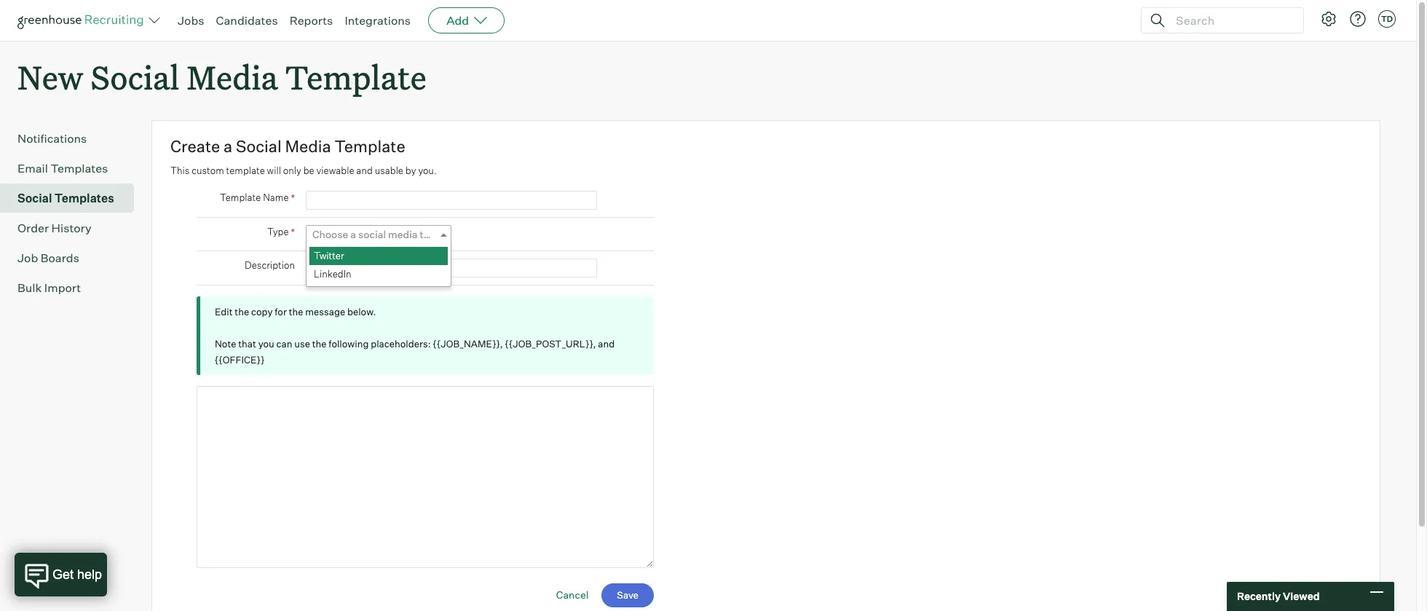 Task type: locate. For each thing, give the bounding box(es) containing it.
usable
[[375, 164, 404, 176]]

Template Name text field
[[306, 191, 597, 210]]

1 horizontal spatial and
[[598, 338, 615, 350]]

name
[[263, 192, 289, 203]]

email
[[17, 161, 48, 176]]

configure image
[[1321, 10, 1338, 28]]

1 vertical spatial templates
[[54, 191, 114, 206]]

edit the copy for the message below.
[[215, 306, 376, 318]]

and left usable
[[356, 164, 373, 176]]

twitter
[[314, 250, 344, 262]]

template down integrations link
[[286, 55, 427, 98]]

linkedin
[[314, 268, 352, 280]]

create a social media template
[[170, 136, 406, 156]]

this custom template will only be viewable and usable by you.
[[170, 164, 437, 176]]

1 vertical spatial and
[[598, 338, 615, 350]]

templates up 'order history' 'link'
[[54, 191, 114, 206]]

and
[[356, 164, 373, 176], [598, 338, 615, 350]]

1 vertical spatial template
[[335, 136, 406, 156]]

the right edit
[[235, 306, 249, 318]]

twitter linkedin
[[314, 250, 352, 280]]

the
[[235, 306, 249, 318], [289, 306, 303, 318], [312, 338, 327, 350]]

0 horizontal spatial social
[[17, 191, 52, 206]]

td button
[[1376, 7, 1399, 31]]

None text field
[[197, 386, 654, 568]]

Description text field
[[306, 259, 597, 278]]

1 horizontal spatial a
[[351, 228, 356, 241]]

1 vertical spatial *
[[291, 226, 295, 238]]

1 horizontal spatial media
[[285, 136, 331, 156]]

use
[[294, 338, 310, 350]]

2 horizontal spatial social
[[236, 136, 282, 156]]

template
[[226, 164, 265, 176]]

*
[[291, 192, 295, 204], [291, 226, 295, 238]]

be
[[304, 164, 314, 176]]

choose a social media type link
[[306, 225, 452, 243]]

2 horizontal spatial the
[[312, 338, 327, 350]]

1 vertical spatial a
[[351, 228, 356, 241]]

template inside template name *
[[220, 192, 261, 203]]

template down template
[[220, 192, 261, 203]]

a
[[224, 136, 233, 156], [351, 228, 356, 241]]

that
[[238, 338, 256, 350]]

and inside {{job_name}}, {{job_post_url}}, and {{office}}
[[598, 338, 615, 350]]

for
[[275, 306, 287, 318]]

template up usable
[[335, 136, 406, 156]]

templates for email templates
[[51, 161, 108, 176]]

reports
[[290, 13, 333, 28]]

order history link
[[17, 219, 128, 237]]

* right type
[[291, 226, 295, 238]]

templates up social templates link
[[51, 161, 108, 176]]

0 vertical spatial and
[[356, 164, 373, 176]]

1 vertical spatial media
[[285, 136, 331, 156]]

history
[[51, 221, 92, 235]]

* right 'name'
[[291, 192, 295, 204]]

{{job_name}},
[[433, 338, 503, 350]]

notifications
[[17, 131, 87, 146]]

note
[[215, 338, 236, 350]]

will
[[267, 164, 281, 176]]

media
[[187, 55, 278, 98], [285, 136, 331, 156]]

None submit
[[602, 583, 654, 607]]

{{job_name}}, {{job_post_url}}, and {{office}}
[[215, 338, 615, 366]]

0 horizontal spatial media
[[187, 55, 278, 98]]

0 vertical spatial media
[[187, 55, 278, 98]]

1 vertical spatial social
[[236, 136, 282, 156]]

templates for social templates
[[54, 191, 114, 206]]

you.
[[418, 164, 437, 176]]

email templates
[[17, 161, 108, 176]]

a left social
[[351, 228, 356, 241]]

viewable
[[317, 164, 354, 176]]

new
[[17, 55, 83, 98]]

candidates link
[[216, 13, 278, 28]]

0 vertical spatial template
[[286, 55, 427, 98]]

edit
[[215, 306, 233, 318]]

by
[[406, 164, 416, 176]]

and right {{job_post_url}},
[[598, 338, 615, 350]]

template
[[286, 55, 427, 98], [335, 136, 406, 156], [220, 192, 261, 203]]

templates
[[51, 161, 108, 176], [54, 191, 114, 206]]

0 vertical spatial a
[[224, 136, 233, 156]]

0 vertical spatial social
[[91, 55, 179, 98]]

type
[[420, 228, 441, 241]]

recently
[[1238, 590, 1281, 603]]

0 horizontal spatial a
[[224, 136, 233, 156]]

social
[[91, 55, 179, 98], [236, 136, 282, 156], [17, 191, 52, 206]]

media down candidates link
[[187, 55, 278, 98]]

a for choose
[[351, 228, 356, 241]]

a up template
[[224, 136, 233, 156]]

0 horizontal spatial the
[[235, 306, 249, 318]]

2 vertical spatial template
[[220, 192, 261, 203]]

the right 'for'
[[289, 306, 303, 318]]

the right use at the left of the page
[[312, 338, 327, 350]]

td button
[[1379, 10, 1396, 28]]

1 horizontal spatial the
[[289, 306, 303, 318]]

create
[[170, 136, 220, 156]]

below.
[[347, 306, 376, 318]]

media up be
[[285, 136, 331, 156]]

email templates link
[[17, 160, 128, 177]]

0 vertical spatial templates
[[51, 161, 108, 176]]

0 vertical spatial *
[[291, 192, 295, 204]]

{{job_post_url}},
[[505, 338, 596, 350]]



Task type: describe. For each thing, give the bounding box(es) containing it.
jobs
[[178, 13, 204, 28]]

Search text field
[[1173, 10, 1291, 31]]

choose a social media type
[[313, 228, 441, 241]]

choose
[[313, 228, 348, 241]]

2 * from the top
[[291, 226, 295, 238]]

template name *
[[220, 192, 295, 204]]

2 vertical spatial social
[[17, 191, 52, 206]]

1 horizontal spatial social
[[91, 55, 179, 98]]

notifications link
[[17, 130, 128, 147]]

type *
[[267, 226, 295, 238]]

job boards
[[17, 251, 79, 265]]

add
[[447, 13, 469, 28]]

greenhouse recruiting image
[[17, 12, 149, 29]]

recently viewed
[[1238, 590, 1320, 603]]

only
[[283, 164, 301, 176]]

import
[[44, 281, 81, 295]]

order
[[17, 221, 49, 235]]

bulk
[[17, 281, 42, 295]]

placeholders:
[[371, 338, 431, 350]]

note that you can use the following placeholders:
[[215, 338, 433, 350]]

a for create
[[224, 136, 233, 156]]

media
[[388, 228, 418, 241]]

custom
[[192, 164, 224, 176]]

this
[[170, 164, 190, 176]]

viewed
[[1284, 590, 1320, 603]]

bulk import
[[17, 281, 81, 295]]

integrations
[[345, 13, 411, 28]]

can
[[276, 338, 292, 350]]

job
[[17, 251, 38, 265]]

boards
[[41, 251, 79, 265]]

copy
[[251, 306, 273, 318]]

message
[[305, 306, 345, 318]]

bulk import link
[[17, 279, 128, 297]]

integrations link
[[345, 13, 411, 28]]

social
[[358, 228, 386, 241]]

jobs link
[[178, 13, 204, 28]]

social templates link
[[17, 190, 128, 207]]

you
[[258, 338, 274, 350]]

cancel
[[556, 588, 589, 601]]

td
[[1382, 14, 1394, 24]]

social templates
[[17, 191, 114, 206]]

reports link
[[290, 13, 333, 28]]

following
[[329, 338, 369, 350]]

add button
[[428, 7, 505, 34]]

{{office}}
[[215, 354, 265, 366]]

order history
[[17, 221, 92, 235]]

candidates
[[216, 13, 278, 28]]

type
[[267, 226, 289, 238]]

cancel link
[[556, 588, 589, 601]]

0 horizontal spatial and
[[356, 164, 373, 176]]

1 * from the top
[[291, 192, 295, 204]]

new social media template
[[17, 55, 427, 98]]

job boards link
[[17, 249, 128, 267]]

description
[[245, 259, 295, 271]]



Task type: vqa. For each thing, say whether or not it's contained in the screenshot.
leftmost Media
yes



